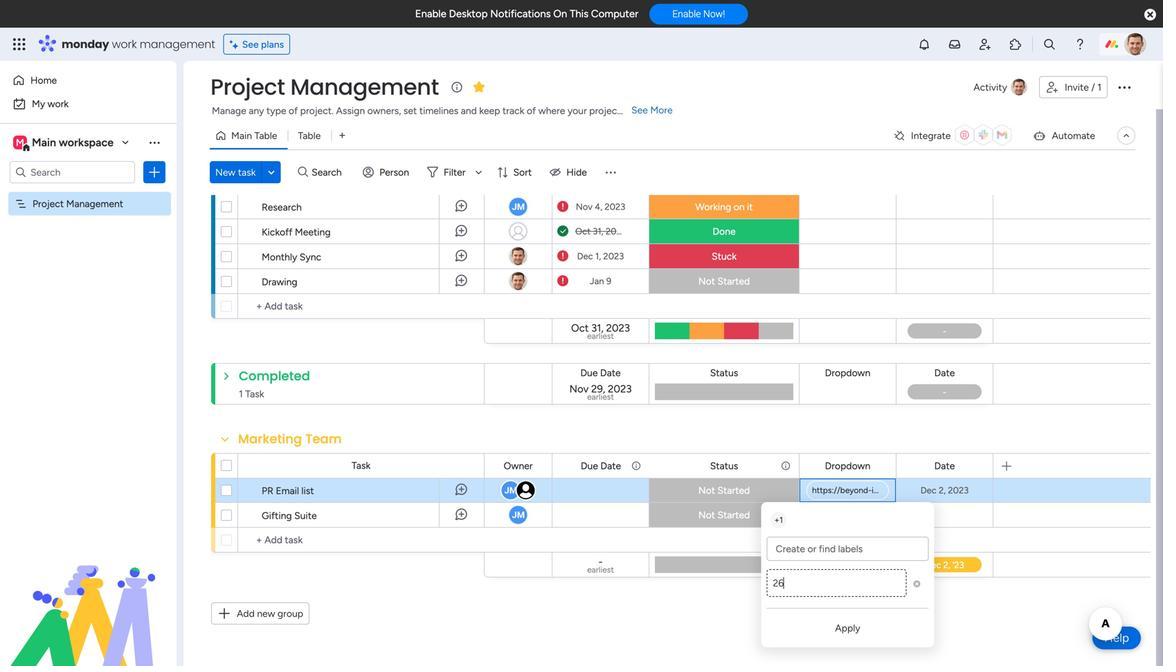 Task type: vqa. For each thing, say whether or not it's contained in the screenshot.
PUBLIC BOARD Icon
no



Task type: describe. For each thing, give the bounding box(es) containing it.
monthly sync
[[262, 251, 321, 263]]

manage any type of project. assign owners, set timelines and keep track of where your project stands.
[[212, 105, 654, 117]]

add view image
[[340, 131, 345, 141]]

project.
[[300, 105, 334, 117]]

9
[[607, 276, 612, 287]]

oct for oct 31, 2023 earliest
[[571, 322, 589, 335]]

select product image
[[12, 37, 26, 51]]

0 vertical spatial nov
[[576, 202, 593, 213]]

invite
[[1065, 81, 1089, 93]]

nov inside the due date nov 29, 2023 earliest
[[570, 383, 589, 396]]

v2 overdue deadline image for research
[[558, 201, 569, 214]]

1 https://beyond-imagination-company.monday.com/boards/6217457934/pulses/6217459073/p from the top
[[812, 486, 1164, 496]]

workspace selection element
[[13, 134, 116, 152]]

task
[[238, 167, 256, 178]]

integrate button
[[888, 121, 1022, 150]]

new task button
[[210, 161, 261, 184]]

terry turtle image
[[1125, 33, 1147, 55]]

sort
[[514, 167, 532, 178]]

1 horizontal spatial options image
[[1117, 79, 1133, 96]]

2 imagination- from the top
[[872, 560, 919, 570]]

monthly
[[262, 251, 297, 263]]

earliest inside the oct 31, 2023 earliest
[[587, 331, 614, 341]]

1 vertical spatial options image
[[148, 166, 161, 179]]

2 due date from the top
[[581, 461, 621, 472]]

completed
[[239, 368, 310, 385]]

0 horizontal spatial 1
[[780, 516, 783, 526]]

1 horizontal spatial management
[[290, 72, 439, 103]]

nov 4, 2023
[[576, 202, 626, 213]]

due date field for status
[[577, 366, 624, 381]]

0 vertical spatial dapulse close image
[[1145, 8, 1157, 22]]

1 owner field from the top
[[500, 175, 536, 190]]

pr
[[262, 486, 273, 497]]

apply
[[835, 623, 861, 635]]

date inside the due date nov 29, 2023 earliest
[[600, 367, 621, 379]]

show board description image
[[449, 80, 465, 94]]

1 dropdown from the top
[[825, 367, 871, 379]]

1 due from the top
[[581, 177, 598, 188]]

keep
[[479, 105, 500, 117]]

date field for dropdown
[[931, 366, 959, 381]]

oct 31, 2023
[[576, 226, 627, 237]]

m
[[16, 137, 24, 149]]

2023 for nov 4, 2023
[[605, 202, 626, 213]]

integrate
[[911, 130, 951, 142]]

new task
[[215, 167, 256, 178]]

31, for oct 31, 2023 earliest
[[592, 322, 604, 335]]

management inside list box
[[66, 198, 123, 210]]

date field for status
[[931, 459, 959, 474]]

arrow down image
[[471, 164, 487, 181]]

2 https://beyond- from the top
[[812, 560, 872, 570]]

my work option
[[8, 93, 168, 115]]

/
[[1092, 81, 1096, 93]]

jan
[[590, 276, 604, 287]]

track
[[503, 105, 525, 117]]

v2 search image
[[298, 165, 308, 180]]

see more link
[[630, 103, 674, 117]]

main for main table
[[231, 130, 252, 142]]

table button
[[288, 125, 331, 147]]

Completed field
[[235, 368, 314, 386]]

notifications
[[490, 8, 551, 20]]

enable desktop notifications on this computer
[[415, 8, 639, 20]]

enable now! button
[[650, 4, 748, 24]]

stuck
[[712, 251, 737, 263]]

project management list box
[[0, 189, 177, 403]]

0 vertical spatial project management
[[211, 72, 439, 103]]

new
[[257, 608, 275, 620]]

1 horizontal spatial project
[[211, 72, 285, 103]]

dec 2, 2023
[[921, 486, 969, 497]]

+ 1
[[775, 516, 783, 526]]

type
[[267, 105, 286, 117]]

1 company.monday.com/boards/6217457934/pulses/6217459073/p from the top
[[919, 486, 1164, 496]]

2 owner field from the top
[[500, 459, 536, 474]]

it
[[747, 201, 753, 213]]

2 of from the left
[[527, 105, 536, 117]]

angle down image
[[268, 167, 275, 178]]

enable now!
[[673, 8, 725, 20]]

do
[[257, 147, 274, 164]]

set
[[404, 105, 417, 117]]

see for see plans
[[242, 38, 259, 50]]

email
[[276, 486, 299, 497]]

started for drawing
[[718, 276, 750, 287]]

2 not from the top
[[699, 485, 715, 497]]

29,
[[592, 383, 606, 396]]

oct for oct 31, 2023
[[576, 226, 591, 237]]

to do
[[238, 147, 274, 164]]

my
[[32, 98, 45, 110]]

+
[[775, 516, 780, 526]]

not for gifting suite
[[699, 510, 715, 522]]

main table button
[[210, 125, 288, 147]]

2 https://beyond-imagination-company.monday.com/boards/6217457934/pulses/6217459073/p from the top
[[812, 560, 1164, 570]]

2 status from the top
[[710, 461, 739, 472]]

on
[[554, 8, 567, 20]]

not started for drawing
[[699, 276, 750, 287]]

any
[[249, 105, 264, 117]]

column information image for status
[[781, 461, 792, 472]]

now!
[[704, 8, 725, 20]]

lottie animation element
[[0, 527, 177, 667]]

see plans
[[242, 38, 284, 50]]

my work link
[[8, 93, 168, 115]]

new
[[215, 167, 236, 178]]

2023 for oct 31, 2023 earliest
[[606, 322, 630, 335]]

due inside the due date nov 29, 2023 earliest
[[581, 367, 598, 379]]

2 table from the left
[[298, 130, 321, 142]]

v2 done deadline image
[[558, 225, 569, 238]]

meeting
[[295, 226, 331, 238]]

add new group
[[237, 608, 303, 620]]

invite / 1 button
[[1040, 76, 1108, 98]]

1 imagination- from the top
[[872, 486, 919, 496]]

filter button
[[422, 161, 487, 184]]

workspace image
[[13, 135, 27, 150]]

To Do field
[[235, 147, 277, 165]]

invite / 1
[[1065, 81, 1102, 93]]

2 company.monday.com/boards/6217457934/pulses/6217459073/p from the top
[[919, 560, 1164, 570]]

manage
[[212, 105, 246, 117]]

marketing
[[238, 431, 302, 448]]

see more
[[632, 104, 673, 116]]

apply button
[[767, 615, 929, 643]]

Search in workspace field
[[29, 164, 116, 180]]

home option
[[8, 69, 168, 91]]

workspace
[[59, 136, 114, 149]]

pr email list
[[262, 486, 314, 497]]

enable for enable now!
[[673, 8, 701, 20]]

kickoff meeting
[[262, 226, 331, 238]]

1,
[[596, 251, 601, 262]]



Task type: locate. For each thing, give the bounding box(es) containing it.
0 vertical spatial dropdown field
[[822, 366, 874, 381]]

3 started from the top
[[718, 510, 750, 522]]

0 horizontal spatial column information image
[[631, 461, 642, 472]]

and
[[461, 105, 477, 117]]

not started for gifting suite
[[699, 510, 750, 522]]

0 vertical spatial owner field
[[500, 175, 536, 190]]

0 vertical spatial earliest
[[587, 331, 614, 341]]

1 horizontal spatial table
[[298, 130, 321, 142]]

0 horizontal spatial project
[[33, 198, 64, 210]]

see for see more
[[632, 104, 648, 116]]

1 column information image from the left
[[631, 461, 642, 472]]

1 horizontal spatial enable
[[673, 8, 701, 20]]

Date field
[[931, 366, 959, 381], [931, 459, 959, 474]]

1 vertical spatial dapulse close image
[[913, 581, 921, 589]]

see left "more"
[[632, 104, 648, 116]]

0 horizontal spatial of
[[289, 105, 298, 117]]

automate
[[1052, 130, 1096, 142]]

menu image
[[604, 166, 618, 179]]

1 earliest from the top
[[587, 331, 614, 341]]

2 v2 overdue deadline image from the top
[[558, 250, 569, 263]]

project management up project.
[[211, 72, 439, 103]]

1 vertical spatial management
[[66, 198, 123, 210]]

main inside workspace selection element
[[32, 136, 56, 149]]

project
[[211, 72, 285, 103], [33, 198, 64, 210]]

https://beyond- up apply
[[812, 560, 872, 570]]

date
[[601, 177, 621, 188], [600, 367, 621, 379], [935, 367, 955, 379], [601, 461, 621, 472], [935, 461, 955, 472]]

enable for enable desktop notifications on this computer
[[415, 8, 447, 20]]

+ Add task text field
[[245, 299, 478, 315]]

of
[[289, 105, 298, 117], [527, 105, 536, 117]]

table up do
[[255, 130, 277, 142]]

due date field for owner
[[578, 459, 625, 474]]

company.monday.com/boards/6217457934/pulses/6217459073/p
[[919, 486, 1164, 496], [919, 560, 1164, 570]]

1 vertical spatial task
[[352, 460, 371, 472]]

main workspace
[[32, 136, 114, 149]]

2023 right 4,
[[605, 202, 626, 213]]

research
[[262, 202, 302, 213]]

2 vertical spatial due
[[581, 461, 598, 472]]

0 vertical spatial 31,
[[593, 226, 604, 237]]

0 vertical spatial status field
[[707, 366, 742, 381]]

1 dropdown field from the top
[[822, 366, 874, 381]]

1 horizontal spatial dec
[[921, 486, 937, 497]]

Status field
[[707, 366, 742, 381], [707, 459, 742, 474]]

4,
[[595, 202, 603, 213]]

add new group button
[[211, 603, 310, 625]]

1 vertical spatial imagination-
[[872, 560, 919, 570]]

automate button
[[1027, 125, 1101, 147]]

2023 for dec 2, 2023
[[948, 486, 969, 497]]

1 owner from the top
[[504, 177, 533, 188]]

1 status field from the top
[[707, 366, 742, 381]]

management
[[140, 36, 215, 52]]

31,
[[593, 226, 604, 237], [592, 322, 604, 335]]

work inside option
[[48, 98, 69, 110]]

drawing
[[262, 276, 298, 288]]

see inside button
[[242, 38, 259, 50]]

0 vertical spatial status
[[710, 367, 739, 379]]

3 due date field from the top
[[578, 459, 625, 474]]

0 horizontal spatial table
[[255, 130, 277, 142]]

1 vertical spatial dec
[[921, 486, 937, 497]]

3 due from the top
[[581, 461, 598, 472]]

on
[[734, 201, 745, 213]]

2 column information image from the left
[[781, 461, 792, 472]]

31, inside the oct 31, 2023 earliest
[[592, 322, 604, 335]]

option
[[0, 192, 177, 194]]

3 earliest from the top
[[587, 566, 614, 576]]

1 v2 overdue deadline image from the top
[[558, 201, 569, 214]]

2 not started from the top
[[699, 485, 750, 497]]

1 vertical spatial https://beyond-
[[812, 560, 872, 570]]

assign
[[336, 105, 365, 117]]

0 vertical spatial date field
[[931, 366, 959, 381]]

project management down search in workspace field
[[33, 198, 123, 210]]

3 not started from the top
[[699, 510, 750, 522]]

activity
[[974, 81, 1008, 93]]

0 vertical spatial owner
[[504, 177, 533, 188]]

2 vertical spatial not
[[699, 510, 715, 522]]

group
[[278, 608, 303, 620]]

1 vertical spatial owner field
[[500, 459, 536, 474]]

owner
[[504, 177, 533, 188], [504, 461, 533, 472]]

2 earliest from the top
[[587, 392, 614, 402]]

0 vertical spatial company.monday.com/boards/6217457934/pulses/6217459073/p
[[919, 486, 1164, 496]]

kickoff
[[262, 226, 293, 238]]

your
[[568, 105, 587, 117]]

2023 for dec 1, 2023
[[604, 251, 624, 262]]

0 vertical spatial started
[[718, 276, 750, 287]]

31, down jan at the top of page
[[592, 322, 604, 335]]

project inside list box
[[33, 198, 64, 210]]

1 due date from the top
[[581, 177, 621, 188]]

lottie animation image
[[0, 527, 177, 667]]

2 vertical spatial started
[[718, 510, 750, 522]]

2 vertical spatial v2 overdue deadline image
[[558, 275, 569, 288]]

sync
[[300, 251, 321, 263]]

1 vertical spatial project management
[[33, 198, 123, 210]]

- earliest
[[587, 556, 614, 576]]

project
[[590, 105, 621, 117]]

dec for dec 1, 2023
[[577, 251, 593, 262]]

2,
[[939, 486, 946, 497]]

oct inside the oct 31, 2023 earliest
[[571, 322, 589, 335]]

0 vertical spatial dropdown
[[825, 367, 871, 379]]

0 vertical spatial due date
[[581, 177, 621, 188]]

0 horizontal spatial options image
[[148, 166, 161, 179]]

home link
[[8, 69, 168, 91]]

dec
[[577, 251, 593, 262], [921, 486, 937, 497]]

notifications image
[[918, 37, 932, 51]]

31, down 4,
[[593, 226, 604, 237]]

1 vertical spatial 1
[[780, 516, 783, 526]]

oct up the due date nov 29, 2023 earliest
[[571, 322, 589, 335]]

2023 down nov 4, 2023
[[606, 226, 627, 237]]

main right workspace icon
[[32, 136, 56, 149]]

dec left '1,'
[[577, 251, 593, 262]]

where
[[539, 105, 565, 117]]

+ Add task text field
[[245, 533, 478, 549]]

1 vertical spatial https://beyond-imagination-company.monday.com/boards/6217457934/pulses/6217459073/p
[[812, 560, 1164, 570]]

main up to
[[231, 130, 252, 142]]

monday work management
[[62, 36, 215, 52]]

Project Management field
[[207, 72, 442, 103]]

2023 right "29," at the bottom
[[608, 383, 632, 396]]

1 vertical spatial dropdown
[[825, 461, 871, 472]]

update feed image
[[948, 37, 962, 51]]

1 vertical spatial see
[[632, 104, 648, 116]]

1 vertical spatial nov
[[570, 383, 589, 396]]

not
[[699, 276, 715, 287], [699, 485, 715, 497], [699, 510, 715, 522]]

monday marketplace image
[[1009, 37, 1023, 51]]

1 vertical spatial v2 overdue deadline image
[[558, 250, 569, 263]]

management down search in workspace field
[[66, 198, 123, 210]]

add
[[237, 608, 255, 620]]

options image
[[1117, 79, 1133, 96], [148, 166, 161, 179]]

enable left now!
[[673, 8, 701, 20]]

filter
[[444, 167, 466, 178]]

options image right the /
[[1117, 79, 1133, 96]]

1 horizontal spatial project management
[[211, 72, 439, 103]]

2 dropdown field from the top
[[822, 459, 874, 474]]

1 vertical spatial status
[[710, 461, 739, 472]]

dec left 2,
[[921, 486, 937, 497]]

imagination-
[[872, 486, 919, 496], [872, 560, 919, 570]]

1
[[1098, 81, 1102, 93], [780, 516, 783, 526]]

2 date field from the top
[[931, 459, 959, 474]]

1 horizontal spatial of
[[527, 105, 536, 117]]

1 vertical spatial oct
[[571, 322, 589, 335]]

-
[[599, 556, 603, 569]]

dapulse close image
[[1145, 8, 1157, 22], [913, 581, 921, 589]]

2 vertical spatial not started
[[699, 510, 750, 522]]

this
[[570, 8, 589, 20]]

2023 down 9 on the right
[[606, 322, 630, 335]]

owners,
[[368, 105, 401, 117]]

more
[[651, 104, 673, 116]]

0 vertical spatial 1
[[1098, 81, 1102, 93]]

2023 right '1,'
[[604, 251, 624, 262]]

remove from favorites image
[[472, 80, 486, 94]]

started
[[718, 276, 750, 287], [718, 485, 750, 497], [718, 510, 750, 522]]

main for main workspace
[[32, 136, 56, 149]]

0 vertical spatial options image
[[1117, 79, 1133, 96]]

1 vertical spatial project
[[33, 198, 64, 210]]

see plans button
[[224, 34, 290, 55]]

2 started from the top
[[718, 485, 750, 497]]

v2 overdue deadline image up v2 done deadline "icon"
[[558, 201, 569, 214]]

oct 31, 2023 earliest
[[571, 322, 630, 341]]

2023 inside the oct 31, 2023 earliest
[[606, 322, 630, 335]]

invite members image
[[979, 37, 993, 51]]

0 vertical spatial due date field
[[578, 175, 625, 190]]

task for team
[[352, 460, 371, 472]]

2 owner from the top
[[504, 461, 533, 472]]

v2 overdue deadline image for drawing
[[558, 275, 569, 288]]

1 not from the top
[[699, 276, 715, 287]]

see left plans
[[242, 38, 259, 50]]

1 enable from the left
[[415, 8, 447, 20]]

main
[[231, 130, 252, 142], [32, 136, 56, 149]]

due date nov 29, 2023 earliest
[[570, 367, 632, 402]]

options image down workspace options icon
[[148, 166, 161, 179]]

Owner field
[[500, 175, 536, 190], [500, 459, 536, 474]]

1 https://beyond- from the top
[[812, 486, 872, 496]]

0 horizontal spatial see
[[242, 38, 259, 50]]

enable inside enable now! button
[[673, 8, 701, 20]]

enable
[[415, 8, 447, 20], [673, 8, 701, 20]]

None field
[[767, 570, 907, 598]]

https://beyond- up create or find labels field
[[812, 486, 872, 496]]

timelines
[[420, 105, 459, 117]]

3 v2 overdue deadline image from the top
[[558, 275, 569, 288]]

Marketing Team field
[[235, 431, 345, 449]]

workspace options image
[[148, 136, 161, 149]]

search everything image
[[1043, 37, 1057, 51]]

working on it
[[696, 201, 753, 213]]

person button
[[357, 161, 418, 184]]

1 vertical spatial started
[[718, 485, 750, 497]]

0 horizontal spatial work
[[48, 98, 69, 110]]

1 vertical spatial 31,
[[592, 322, 604, 335]]

2 due date field from the top
[[577, 366, 624, 381]]

earliest inside the due date nov 29, 2023 earliest
[[587, 392, 614, 402]]

nov
[[576, 202, 593, 213], [570, 383, 589, 396]]

2023 for oct 31, 2023
[[606, 226, 627, 237]]

0 vertical spatial https://beyond-
[[812, 486, 872, 496]]

0 vertical spatial work
[[112, 36, 137, 52]]

oct right v2 done deadline "icon"
[[576, 226, 591, 237]]

1 horizontal spatial dapulse close image
[[1145, 8, 1157, 22]]

v2 overdue deadline image
[[558, 201, 569, 214], [558, 250, 569, 263], [558, 275, 569, 288]]

stands.
[[623, 105, 654, 117]]

project down search in workspace field
[[33, 198, 64, 210]]

1 horizontal spatial see
[[632, 104, 648, 116]]

of right type
[[289, 105, 298, 117]]

nov left 4,
[[576, 202, 593, 213]]

main inside main table button
[[231, 130, 252, 142]]

work right monday
[[112, 36, 137, 52]]

1 vertical spatial not
[[699, 485, 715, 497]]

Due Date field
[[578, 175, 625, 190], [577, 366, 624, 381], [578, 459, 625, 474]]

not for drawing
[[699, 276, 715, 287]]

1 horizontal spatial main
[[231, 130, 252, 142]]

2023
[[605, 202, 626, 213], [606, 226, 627, 237], [604, 251, 624, 262], [606, 322, 630, 335], [608, 383, 632, 396], [948, 486, 969, 497]]

column information image
[[631, 461, 642, 472], [781, 461, 792, 472]]

work for monday
[[112, 36, 137, 52]]

2 task from the top
[[352, 460, 371, 472]]

task for do
[[352, 176, 371, 188]]

1 vertical spatial date field
[[931, 459, 959, 474]]

started for gifting suite
[[718, 510, 750, 522]]

earliest
[[587, 331, 614, 341], [587, 392, 614, 402], [587, 566, 614, 576]]

3 not from the top
[[699, 510, 715, 522]]

1 vertical spatial due
[[581, 367, 598, 379]]

1 vertical spatial earliest
[[587, 392, 614, 402]]

1 due date field from the top
[[578, 175, 625, 190]]

0 horizontal spatial project management
[[33, 198, 123, 210]]

nov left "29," at the bottom
[[570, 383, 589, 396]]

Dropdown field
[[822, 366, 874, 381], [822, 459, 874, 474]]

0 horizontal spatial management
[[66, 198, 123, 210]]

1 status from the top
[[710, 367, 739, 379]]

enable left desktop
[[415, 8, 447, 20]]

0 vertical spatial see
[[242, 38, 259, 50]]

table down project.
[[298, 130, 321, 142]]

0 vertical spatial imagination-
[[872, 486, 919, 496]]

gifting suite
[[262, 510, 317, 522]]

1 vertical spatial not started
[[699, 485, 750, 497]]

computer
[[591, 8, 639, 20]]

activity button
[[968, 76, 1034, 98]]

desktop
[[449, 8, 488, 20]]

Create or find labels field
[[767, 537, 929, 562]]

sort button
[[491, 161, 540, 184]]

main table
[[231, 130, 277, 142]]

suite
[[294, 510, 317, 522]]

1 vertical spatial due date field
[[577, 366, 624, 381]]

0 vertical spatial https://beyond-imagination-company.monday.com/boards/6217457934/pulses/6217459073/p
[[812, 486, 1164, 496]]

0 vertical spatial not
[[699, 276, 715, 287]]

list
[[302, 486, 314, 497]]

2023 right 2,
[[948, 486, 969, 497]]

1 table from the left
[[255, 130, 277, 142]]

hide
[[567, 167, 587, 178]]

0 horizontal spatial main
[[32, 136, 56, 149]]

v2 overdue deadline image left jan at the top of page
[[558, 275, 569, 288]]

collapse board header image
[[1121, 130, 1132, 141]]

1 vertical spatial due date
[[581, 461, 621, 472]]

1 not started from the top
[[699, 276, 750, 287]]

0 vertical spatial due
[[581, 177, 598, 188]]

hide button
[[545, 161, 596, 184]]

plans
[[261, 38, 284, 50]]

0 horizontal spatial dec
[[577, 251, 593, 262]]

help image
[[1074, 37, 1087, 51]]

help
[[1105, 632, 1130, 646]]

table
[[255, 130, 277, 142], [298, 130, 321, 142]]

1 vertical spatial company.monday.com/boards/6217457934/pulses/6217459073/p
[[919, 560, 1164, 570]]

Search field
[[308, 163, 350, 182]]

2 enable from the left
[[673, 8, 701, 20]]

1 vertical spatial status field
[[707, 459, 742, 474]]

project management inside list box
[[33, 198, 123, 210]]

jan 9
[[590, 276, 612, 287]]

project management
[[211, 72, 439, 103], [33, 198, 123, 210]]

of right "track"
[[527, 105, 536, 117]]

0 vertical spatial oct
[[576, 226, 591, 237]]

1 date field from the top
[[931, 366, 959, 381]]

1 vertical spatial work
[[48, 98, 69, 110]]

dec for dec 2, 2023
[[921, 486, 937, 497]]

due
[[581, 177, 598, 188], [581, 367, 598, 379], [581, 461, 598, 472]]

working
[[696, 201, 732, 213]]

31, for oct 31, 2023
[[593, 226, 604, 237]]

done
[[713, 226, 736, 238]]

2 due from the top
[[581, 367, 598, 379]]

2 vertical spatial due date field
[[578, 459, 625, 474]]

0 vertical spatial dec
[[577, 251, 593, 262]]

work for my
[[48, 98, 69, 110]]

1 horizontal spatial 1
[[1098, 81, 1102, 93]]

management up the assign
[[290, 72, 439, 103]]

0 vertical spatial task
[[352, 176, 371, 188]]

1 vertical spatial dropdown field
[[822, 459, 874, 474]]

v2 overdue deadline image down v2 done deadline "icon"
[[558, 250, 569, 263]]

work right my
[[48, 98, 69, 110]]

1 vertical spatial owner
[[504, 461, 533, 472]]

status
[[710, 367, 739, 379], [710, 461, 739, 472]]

1 of from the left
[[289, 105, 298, 117]]

2 status field from the top
[[707, 459, 742, 474]]

0 horizontal spatial dapulse close image
[[913, 581, 921, 589]]

gifting
[[262, 510, 292, 522]]

1 task from the top
[[352, 176, 371, 188]]

1 horizontal spatial column information image
[[781, 461, 792, 472]]

0 vertical spatial management
[[290, 72, 439, 103]]

2023 inside the due date nov 29, 2023 earliest
[[608, 383, 632, 396]]

0 vertical spatial project
[[211, 72, 285, 103]]

column information image for due date
[[631, 461, 642, 472]]

2 vertical spatial earliest
[[587, 566, 614, 576]]

0 vertical spatial not started
[[699, 276, 750, 287]]

https://beyond-
[[812, 486, 872, 496], [812, 560, 872, 570]]

0 vertical spatial v2 overdue deadline image
[[558, 201, 569, 214]]

1 horizontal spatial work
[[112, 36, 137, 52]]

2 dropdown from the top
[[825, 461, 871, 472]]

project up any
[[211, 72, 285, 103]]

1 inside button
[[1098, 81, 1102, 93]]

1 started from the top
[[718, 276, 750, 287]]

home
[[30, 74, 57, 86]]

0 horizontal spatial enable
[[415, 8, 447, 20]]



